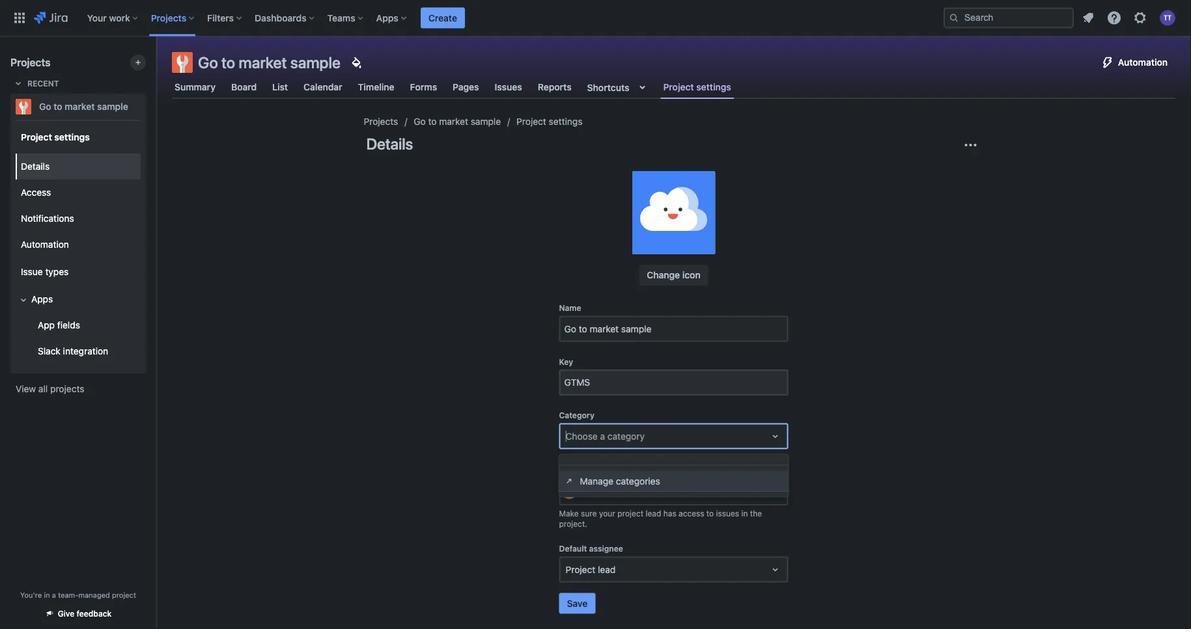 Task type: locate. For each thing, give the bounding box(es) containing it.
1 vertical spatial project lead
[[566, 565, 616, 575]]

0 horizontal spatial go to market sample link
[[10, 94, 141, 120]]

projects inside dropdown button
[[151, 12, 186, 23]]

automation right automation image
[[1118, 57, 1168, 68]]

a right choose on the bottom of the page
[[600, 431, 605, 442]]

2 horizontal spatial market
[[439, 116, 468, 127]]

projects up sidebar navigation image
[[151, 12, 186, 23]]

automation inside group
[[21, 239, 69, 250]]

sample up calendar
[[290, 53, 341, 72]]

shortcuts
[[587, 82, 630, 93]]

apps up app
[[31, 294, 53, 305]]

settings for the project settings link
[[549, 116, 583, 127]]

group containing project settings
[[13, 120, 141, 373]]

0 vertical spatial sample
[[290, 53, 341, 72]]

0 horizontal spatial sample
[[97, 101, 128, 112]]

project up open link image
[[559, 465, 587, 474]]

1 horizontal spatial project
[[618, 509, 644, 518]]

1 horizontal spatial go to market sample link
[[414, 114, 501, 130]]

projects down timeline link
[[364, 116, 398, 127]]

sample left add to starred image
[[97, 101, 128, 112]]

1 horizontal spatial sample
[[290, 53, 341, 72]]

calendar link
[[301, 76, 345, 99]]

project settings inside group
[[21, 131, 90, 142]]

tab list containing project settings
[[164, 76, 1184, 99]]

app fields
[[38, 320, 80, 331]]

Key field
[[561, 371, 787, 395]]

in right the you're
[[44, 591, 50, 600]]

0 horizontal spatial automation
[[21, 239, 69, 250]]

search image
[[949, 13, 959, 23]]

lead down assignee
[[598, 565, 616, 575]]

filters
[[207, 12, 234, 23]]

2 group from the top
[[13, 150, 141, 369]]

go
[[198, 53, 218, 72], [39, 101, 51, 112], [414, 116, 426, 127]]

project inside make sure your project lead has access to issues in the project.
[[618, 509, 644, 518]]

go to market sample up list
[[198, 53, 341, 72]]

go to market sample
[[198, 53, 341, 72], [39, 101, 128, 112], [414, 116, 501, 127]]

1 vertical spatial projects
[[10, 56, 51, 69]]

tab list
[[164, 76, 1184, 99]]

1 vertical spatial apps
[[31, 294, 53, 305]]

2 vertical spatial lead
[[598, 565, 616, 575]]

open image
[[768, 429, 783, 445]]

teams button
[[323, 7, 368, 28]]

go to market sample down pages link
[[414, 116, 501, 127]]

1 group from the top
[[13, 120, 141, 373]]

projects button
[[147, 7, 199, 28]]

lead up manage
[[589, 465, 605, 474]]

settings
[[696, 82, 731, 92], [549, 116, 583, 127], [54, 131, 90, 142]]

set background color image
[[348, 55, 364, 70]]

lead
[[589, 465, 605, 474], [646, 509, 661, 518], [598, 565, 616, 575]]

banner
[[0, 0, 1191, 36]]

1 vertical spatial sample
[[97, 101, 128, 112]]

1 horizontal spatial a
[[600, 431, 605, 442]]

to down recent
[[54, 101, 62, 112]]

2 horizontal spatial project settings
[[663, 82, 731, 92]]

project
[[618, 509, 644, 518], [112, 591, 136, 600]]

project right the managed
[[112, 591, 136, 600]]

project
[[663, 82, 694, 92], [517, 116, 546, 127], [21, 131, 52, 142], [559, 465, 587, 474], [566, 565, 596, 575]]

1 horizontal spatial details
[[366, 135, 413, 153]]

1 horizontal spatial automation
[[1118, 57, 1168, 68]]

give feedback button
[[37, 604, 119, 625]]

eloisefrancis23
[[584, 486, 648, 497]]

make
[[559, 509, 579, 518]]

project settings
[[663, 82, 731, 92], [517, 116, 583, 127], [21, 131, 90, 142]]

dashboards
[[255, 12, 307, 23]]

settings inside tab list
[[696, 82, 731, 92]]

project lead up open link image
[[559, 465, 605, 474]]

1 horizontal spatial projects
[[151, 12, 186, 23]]

1 vertical spatial go to market sample
[[39, 101, 128, 112]]

assignee
[[589, 545, 623, 554]]

2 horizontal spatial sample
[[471, 116, 501, 127]]

0 horizontal spatial go
[[39, 101, 51, 112]]

your work
[[87, 12, 130, 23]]

automation down notifications
[[21, 239, 69, 250]]

automation
[[1118, 57, 1168, 68], [21, 239, 69, 250]]

access
[[679, 509, 704, 518]]

reports link
[[535, 76, 574, 99]]

access link
[[16, 180, 141, 206]]

projects up the collapse recent projects icon
[[10, 56, 51, 69]]

0 vertical spatial in
[[742, 509, 748, 518]]

0 vertical spatial a
[[600, 431, 605, 442]]

notifications image
[[1081, 10, 1096, 26]]

issues
[[716, 509, 739, 518]]

open link image
[[564, 476, 575, 487]]

choose
[[566, 431, 598, 442]]

project lead down default assignee
[[566, 565, 616, 575]]

your
[[599, 509, 615, 518]]

filters button
[[203, 7, 247, 28]]

1 vertical spatial a
[[52, 591, 56, 600]]

add to starred image
[[142, 99, 158, 115]]

0 vertical spatial automation
[[1118, 57, 1168, 68]]

1 vertical spatial lead
[[646, 509, 661, 518]]

projects
[[151, 12, 186, 23], [10, 56, 51, 69], [364, 116, 398, 127]]

0 vertical spatial project settings
[[663, 82, 731, 92]]

to up board
[[221, 53, 235, 72]]

project up the details link
[[21, 131, 52, 142]]

your work button
[[83, 7, 143, 28]]

to down forms link
[[428, 116, 437, 127]]

market down pages link
[[439, 116, 468, 127]]

project.
[[559, 520, 587, 529]]

to left issues
[[707, 509, 714, 518]]

2 vertical spatial projects
[[364, 116, 398, 127]]

forms link
[[407, 76, 440, 99]]

0 vertical spatial project
[[618, 509, 644, 518]]

projects link
[[364, 114, 398, 130]]

lead left has at the bottom
[[646, 509, 661, 518]]

collapse recent projects image
[[10, 76, 26, 91]]

0 horizontal spatial project settings
[[21, 131, 90, 142]]

summary link
[[172, 76, 218, 99]]

go up summary
[[198, 53, 218, 72]]

0 horizontal spatial market
[[65, 101, 95, 112]]

2 horizontal spatial settings
[[696, 82, 731, 92]]

apps button
[[16, 287, 141, 313]]

2 vertical spatial market
[[439, 116, 468, 127]]

project settings for group containing project settings
[[21, 131, 90, 142]]

go to market sample down recent
[[39, 101, 128, 112]]

project settings for the project settings link
[[517, 116, 583, 127]]

jira image
[[34, 10, 68, 26], [34, 10, 68, 26]]

2 vertical spatial go to market sample
[[414, 116, 501, 127]]

1 horizontal spatial settings
[[549, 116, 583, 127]]

1 horizontal spatial apps
[[376, 12, 399, 23]]

view all projects
[[16, 384, 84, 395]]

0 horizontal spatial settings
[[54, 131, 90, 142]]

group
[[13, 120, 141, 373], [13, 150, 141, 369]]

1 horizontal spatial go to market sample
[[198, 53, 341, 72]]

1 horizontal spatial in
[[742, 509, 748, 518]]

projects for the projects dropdown button
[[151, 12, 186, 23]]

a left team-
[[52, 591, 56, 600]]

details inside group
[[21, 161, 50, 172]]

key
[[559, 358, 573, 367]]

sample down pages link
[[471, 116, 501, 127]]

primary element
[[8, 0, 944, 36]]

apps right teams popup button at the left top
[[376, 12, 399, 23]]

app fields link
[[23, 313, 141, 339]]

give
[[58, 610, 74, 619]]

apps
[[376, 12, 399, 23], [31, 294, 53, 305]]

slack integration
[[38, 346, 108, 357]]

market up list
[[239, 53, 287, 72]]

0 vertical spatial settings
[[696, 82, 731, 92]]

integration
[[63, 346, 108, 357]]

change icon button
[[639, 265, 708, 286]]

in
[[742, 509, 748, 518], [44, 591, 50, 600]]

details down projects link
[[366, 135, 413, 153]]

1 horizontal spatial project settings
[[517, 116, 583, 127]]

project right your
[[618, 509, 644, 518]]

go down recent
[[39, 101, 51, 112]]

recent
[[27, 79, 59, 88]]

0 horizontal spatial go to market sample
[[39, 101, 128, 112]]

0 vertical spatial projects
[[151, 12, 186, 23]]

1 vertical spatial go
[[39, 101, 51, 112]]

go down forms link
[[414, 116, 426, 127]]

Search field
[[944, 7, 1074, 28]]

to
[[221, 53, 235, 72], [54, 101, 62, 112], [428, 116, 437, 127], [707, 509, 714, 518]]

1 vertical spatial in
[[44, 591, 50, 600]]

details link
[[16, 154, 141, 180]]

go to market sample link down pages link
[[414, 114, 501, 130]]

0 vertical spatial market
[[239, 53, 287, 72]]

settings inside group
[[54, 131, 90, 142]]

0 horizontal spatial details
[[21, 161, 50, 172]]

sample
[[290, 53, 341, 72], [97, 101, 128, 112], [471, 116, 501, 127]]

list
[[272, 82, 288, 92]]

timeline link
[[355, 76, 397, 99]]

0 horizontal spatial projects
[[10, 56, 51, 69]]

2 vertical spatial project settings
[[21, 131, 90, 142]]

1 vertical spatial project
[[112, 591, 136, 600]]

your
[[87, 12, 107, 23]]

0 horizontal spatial apps
[[31, 294, 53, 305]]

0 vertical spatial apps
[[376, 12, 399, 23]]

sure
[[581, 509, 597, 518]]

1 vertical spatial automation
[[21, 239, 69, 250]]

2 horizontal spatial projects
[[364, 116, 398, 127]]

issue
[[21, 267, 43, 278]]

all
[[38, 384, 48, 395]]

2 vertical spatial sample
[[471, 116, 501, 127]]

a
[[600, 431, 605, 442], [52, 591, 56, 600]]

in left the
[[742, 509, 748, 518]]

2 horizontal spatial go
[[414, 116, 426, 127]]

automation button
[[1092, 52, 1176, 73]]

market up the details link
[[65, 101, 95, 112]]

timeline
[[358, 82, 394, 92]]

default assignee
[[559, 545, 623, 554]]

details up access in the top of the page
[[21, 161, 50, 172]]

0 vertical spatial lead
[[589, 465, 605, 474]]

1 vertical spatial settings
[[549, 116, 583, 127]]

name
[[559, 304, 581, 313]]

1 vertical spatial details
[[21, 161, 50, 172]]

2 vertical spatial settings
[[54, 131, 90, 142]]

1 vertical spatial project settings
[[517, 116, 583, 127]]

go to market sample link down recent
[[10, 94, 141, 120]]

1 horizontal spatial go
[[198, 53, 218, 72]]

calendar
[[304, 82, 342, 92]]

create button
[[421, 7, 465, 28]]

feedback
[[77, 610, 112, 619]]



Task type: describe. For each thing, give the bounding box(es) containing it.
apps button
[[372, 7, 412, 28]]

project down the default
[[566, 565, 596, 575]]

board link
[[229, 76, 259, 99]]

0 horizontal spatial a
[[52, 591, 56, 600]]

list link
[[270, 76, 291, 99]]

the
[[750, 509, 762, 518]]

0 vertical spatial go to market sample
[[198, 53, 341, 72]]

automation link
[[16, 232, 141, 258]]

create project image
[[133, 57, 143, 68]]

slack integration link
[[23, 339, 141, 365]]

settings for group containing project settings
[[54, 131, 90, 142]]

create
[[428, 12, 457, 23]]

expand image
[[16, 292, 31, 308]]

give feedback
[[58, 610, 112, 619]]

project down issues link
[[517, 116, 546, 127]]

automation image
[[1100, 55, 1116, 70]]

project inside group
[[21, 131, 52, 142]]

issues link
[[492, 76, 525, 99]]

team-
[[58, 591, 78, 600]]

summary
[[175, 82, 216, 92]]

make sure your project lead has access to issues in the project.
[[559, 509, 762, 529]]

0 vertical spatial go
[[198, 53, 218, 72]]

sidebar navigation image
[[142, 52, 171, 78]]

0 vertical spatial project lead
[[559, 465, 605, 474]]

help image
[[1107, 10, 1122, 26]]

shortcuts button
[[585, 76, 653, 99]]

has
[[664, 509, 677, 518]]

issue types
[[21, 267, 69, 278]]

in inside make sure your project lead has access to issues in the project.
[[742, 509, 748, 518]]

slack
[[38, 346, 60, 357]]

apps inside popup button
[[376, 12, 399, 23]]

choose a category
[[566, 431, 645, 442]]

save
[[567, 599, 588, 609]]

lead inside make sure your project lead has access to issues in the project.
[[646, 509, 661, 518]]

project settings inside tab list
[[663, 82, 731, 92]]

apps inside button
[[31, 294, 53, 305]]

issue types link
[[16, 258, 141, 287]]

change icon
[[647, 270, 701, 281]]

projects
[[50, 384, 84, 395]]

reports
[[538, 82, 572, 92]]

project settings link
[[517, 114, 583, 130]]

managed
[[78, 591, 110, 600]]

2 horizontal spatial go to market sample
[[414, 116, 501, 127]]

save button
[[559, 594, 596, 615]]

view all projects link
[[10, 378, 146, 401]]

fields
[[57, 320, 80, 331]]

1 vertical spatial market
[[65, 101, 95, 112]]

app
[[38, 320, 55, 331]]

dashboards button
[[251, 7, 320, 28]]

category
[[559, 411, 595, 420]]

categories
[[616, 476, 660, 487]]

appswitcher icon image
[[12, 10, 27, 26]]

more image
[[963, 137, 979, 153]]

default
[[559, 545, 587, 554]]

automation inside button
[[1118, 57, 1168, 68]]

project right shortcuts 'popup button'
[[663, 82, 694, 92]]

pages
[[453, 82, 479, 92]]

change
[[647, 270, 680, 281]]

settings image
[[1133, 10, 1148, 26]]

icon
[[683, 270, 701, 281]]

view
[[16, 384, 36, 395]]

0 vertical spatial details
[[366, 135, 413, 153]]

0 horizontal spatial project
[[112, 591, 136, 600]]

notifications link
[[16, 206, 141, 232]]

manage categories
[[580, 476, 660, 487]]

banner containing your work
[[0, 0, 1191, 36]]

forms
[[410, 82, 437, 92]]

projects for projects link
[[364, 116, 398, 127]]

notifications
[[21, 213, 74, 224]]

manage
[[580, 476, 614, 487]]

1 horizontal spatial market
[[239, 53, 287, 72]]

work
[[109, 12, 130, 23]]

your profile and settings image
[[1160, 10, 1176, 26]]

2 vertical spatial go
[[414, 116, 426, 127]]

open image
[[768, 562, 783, 578]]

Category text field
[[566, 430, 568, 443]]

access
[[21, 187, 51, 198]]

you're in a team-managed project
[[20, 591, 136, 600]]

issues
[[495, 82, 522, 92]]

Name field
[[561, 318, 787, 341]]

project avatar image
[[632, 171, 716, 255]]

types
[[45, 267, 69, 278]]

pages link
[[450, 76, 482, 99]]

you're
[[20, 591, 42, 600]]

group containing details
[[13, 150, 141, 369]]

eloisefrancis23 image
[[562, 484, 577, 500]]

0 horizontal spatial in
[[44, 591, 50, 600]]

Default assignee text field
[[566, 564, 568, 577]]

category
[[608, 431, 645, 442]]

teams
[[327, 12, 355, 23]]

to inside make sure your project lead has access to issues in the project.
[[707, 509, 714, 518]]

board
[[231, 82, 257, 92]]



Task type: vqa. For each thing, say whether or not it's contained in the screenshot.
the KAN-3 link
no



